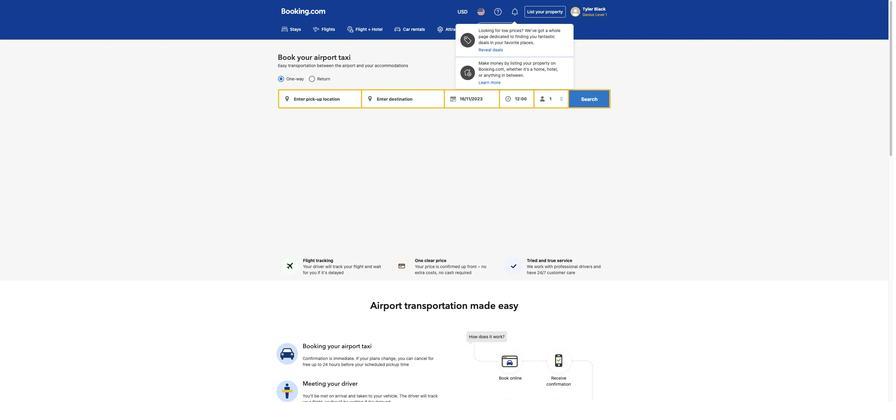 Task type: vqa. For each thing, say whether or not it's contained in the screenshot.
Adult
no



Task type: describe. For each thing, give the bounding box(es) containing it.
if inside flight tracking your driver will track your flight and wait for you if it's delayed
[[318, 270, 320, 275]]

to inside the confirmation is immediate. if your plans change, you can cancel for free up to 24 hours before your scheduled pickup time
[[318, 362, 322, 367]]

have
[[527, 270, 536, 275]]

genius
[[583, 12, 594, 17]]

meeting
[[303, 380, 326, 388]]

reveal
[[479, 47, 492, 52]]

book for your
[[278, 53, 295, 63]]

online
[[510, 376, 522, 381]]

Enter destination text field
[[362, 91, 444, 107]]

how
[[469, 334, 478, 340]]

your right if
[[360, 356, 369, 361]]

hours
[[329, 362, 340, 367]]

extra
[[415, 270, 425, 275]]

return
[[317, 76, 330, 81]]

way
[[296, 76, 304, 81]]

the
[[335, 63, 341, 68]]

will inside you'll be met on arrival and taken to your vehicle. the driver will track your flight, so they'll be waiting if it's delayed
[[420, 394, 427, 399]]

finding
[[515, 34, 529, 39]]

for for confirmation is immediate. if your plans change, you can cancel for free up to 24 hours before your scheduled pickup time
[[428, 356, 434, 361]]

flight
[[354, 264, 364, 269]]

is inside the confirmation is immediate. if your plans change, you can cancel for free up to 24 hours before your scheduled pickup time
[[329, 356, 332, 361]]

your inside flight tracking your driver will track your flight and wait for you if it's delayed
[[303, 264, 312, 269]]

one-way
[[286, 76, 304, 81]]

care
[[567, 270, 575, 275]]

for for flight tracking your driver will track your flight and wait for you if it's delayed
[[303, 270, 308, 275]]

12:00 button
[[500, 91, 534, 107]]

your inside looking for low prices? we've got a whole page dedicated to finding you fantastic deals in your favorite places. reveal deals
[[495, 40, 503, 45]]

flight for flight tracking your driver will track your flight and wait for you if it's delayed
[[303, 258, 315, 263]]

rentals
[[411, 27, 425, 32]]

your inside one clear price your price is confirmed up front – no extra costs, no cash required
[[415, 264, 424, 269]]

search button
[[569, 91, 610, 107]]

easy
[[278, 63, 287, 68]]

it's
[[524, 67, 529, 72]]

1 horizontal spatial transportation
[[404, 300, 468, 313]]

0 vertical spatial no
[[481, 264, 486, 269]]

0 vertical spatial deals
[[479, 40, 489, 45]]

24
[[323, 362, 328, 367]]

cancel
[[414, 356, 427, 361]]

one clear price your price is confirmed up front – no extra costs, no cash required
[[415, 258, 486, 275]]

taxi for booking
[[362, 343, 372, 351]]

places.
[[520, 40, 534, 45]]

usd button
[[454, 5, 471, 19]]

up inside the confirmation is immediate. if your plans change, you can cancel for free up to 24 hours before your scheduled pickup time
[[312, 362, 317, 367]]

1 vertical spatial airport
[[342, 63, 355, 68]]

pickup
[[386, 362, 399, 367]]

the
[[399, 394, 407, 399]]

money
[[490, 61, 503, 66]]

how does it work?
[[469, 334, 505, 340]]

drivers
[[579, 264, 592, 269]]

and inside flight tracking your driver will track your flight and wait for you if it's delayed
[[365, 264, 372, 269]]

got
[[538, 28, 544, 33]]

make money by listing your property on booking.com, whether it's a home, hotel, or anything in between. learn more
[[479, 61, 558, 85]]

flight + hotel
[[356, 27, 383, 32]]

tried
[[527, 258, 538, 263]]

you inside looking for low prices? we've got a whole page dedicated to finding you fantastic deals in your favorite places. reveal deals
[[530, 34, 537, 39]]

up inside one clear price your price is confirmed up front – no extra costs, no cash required
[[461, 264, 466, 269]]

they'll
[[331, 400, 342, 402]]

1 vertical spatial no
[[439, 270, 444, 275]]

list
[[527, 9, 535, 14]]

stays
[[290, 27, 301, 32]]

your left accommodations
[[365, 63, 374, 68]]

1 vertical spatial price
[[425, 264, 435, 269]]

it
[[490, 334, 492, 340]]

it's inside flight tracking your driver will track your flight and wait for you if it's delayed
[[321, 270, 327, 275]]

your down "you'll"
[[303, 400, 311, 402]]

airport taxis link
[[475, 22, 518, 36]]

page
[[479, 34, 488, 39]]

booking.com,
[[479, 67, 505, 72]]

confirmed
[[440, 264, 460, 269]]

transportation inside book your airport taxi easy transportation between the airport and your accommodations
[[288, 63, 316, 68]]

usd
[[458, 9, 468, 15]]

delayed inside flight tracking your driver will track your flight and wait for you if it's delayed
[[328, 270, 344, 275]]

receive confirmation
[[547, 376, 571, 387]]

you inside the confirmation is immediate. if your plans change, you can cancel for free up to 24 hours before your scheduled pickup time
[[398, 356, 405, 361]]

make
[[479, 61, 489, 66]]

if
[[356, 356, 359, 361]]

if inside you'll be met on arrival and taken to your vehicle. the driver will track your flight, so they'll be waiting if it's delayed
[[365, 400, 367, 402]]

and up the work
[[539, 258, 546, 263]]

wait
[[373, 264, 381, 269]]

your inside list your property link
[[536, 9, 545, 14]]

hotel,
[[547, 67, 558, 72]]

one
[[415, 258, 423, 263]]

flight tracking your driver will track your flight and wait for you if it's delayed
[[303, 258, 381, 275]]

tried and true service we work with professional drivers and have 24/7 customer care
[[527, 258, 601, 275]]

airport for book
[[314, 53, 337, 63]]

to inside looking for low prices? we've got a whole page dedicated to finding you fantastic deals in your favorite places. reveal deals
[[510, 34, 514, 39]]

book for online
[[499, 376, 509, 381]]

between
[[317, 63, 334, 68]]

change,
[[381, 356, 397, 361]]

booking.com online hotel reservations image
[[282, 8, 325, 15]]

list your property
[[527, 9, 563, 14]]

time
[[400, 362, 409, 367]]

on inside you'll be met on arrival and taken to your vehicle. the driver will track your flight, so they'll be waiting if it's delayed
[[329, 394, 334, 399]]

16/11/2023 button
[[445, 91, 499, 107]]

your left the vehicle. in the left bottom of the page
[[374, 394, 382, 399]]

0 vertical spatial property
[[546, 9, 563, 14]]

booking airport taxi image for meeting your driver
[[276, 381, 298, 402]]

track inside you'll be met on arrival and taken to your vehicle. the driver will track your flight, so they'll be waiting if it's delayed
[[428, 394, 438, 399]]

driver inside flight tracking your driver will track your flight and wait for you if it's delayed
[[313, 264, 324, 269]]

met
[[320, 394, 328, 399]]

taxis
[[503, 27, 513, 32]]

16/11/2023
[[460, 96, 483, 101]]

work?
[[493, 334, 505, 340]]

vehicle.
[[383, 394, 398, 399]]



Task type: locate. For each thing, give the bounding box(es) containing it.
taxi inside book your airport taxi easy transportation between the airport and your accommodations
[[339, 53, 351, 63]]

0 horizontal spatial flight
[[303, 258, 315, 263]]

list your property link
[[525, 6, 566, 18]]

booking airport taxi image for booking your airport taxi
[[276, 343, 298, 365]]

and inside you'll be met on arrival and taken to your vehicle. the driver will track your flight, so they'll be waiting if it's delayed
[[348, 394, 356, 399]]

24/7
[[537, 270, 546, 275]]

0 horizontal spatial be
[[314, 394, 319, 399]]

airport up if
[[342, 343, 360, 351]]

on inside make money by listing your property on booking.com, whether it's a home, hotel, or anything in between. learn more
[[551, 61, 556, 66]]

plans
[[370, 356, 380, 361]]

property
[[546, 9, 563, 14], [533, 61, 550, 66]]

in for between.
[[502, 73, 505, 78]]

airport for booking
[[342, 343, 360, 351]]

one-
[[286, 76, 296, 81]]

0 vertical spatial up
[[461, 264, 466, 269]]

track down tracking
[[333, 264, 343, 269]]

0 horizontal spatial you
[[310, 270, 317, 275]]

waiting
[[350, 400, 364, 402]]

it's down tracking
[[321, 270, 327, 275]]

a right got
[[546, 28, 548, 33]]

we
[[527, 264, 533, 269]]

we've
[[525, 28, 537, 33]]

0 horizontal spatial if
[[318, 270, 320, 275]]

airport
[[314, 53, 337, 63], [342, 63, 355, 68], [342, 343, 360, 351]]

1 horizontal spatial driver
[[342, 380, 358, 388]]

made
[[470, 300, 496, 313]]

to right taken
[[369, 394, 372, 399]]

1 horizontal spatial you
[[398, 356, 405, 361]]

2 vertical spatial for
[[428, 356, 434, 361]]

1 vertical spatial be
[[344, 400, 348, 402]]

can
[[406, 356, 413, 361]]

flight,
[[312, 400, 324, 402]]

and left wait
[[365, 264, 372, 269]]

will down tracking
[[325, 264, 332, 269]]

1 vertical spatial airport
[[370, 300, 402, 313]]

free
[[303, 362, 310, 367]]

1 vertical spatial you
[[310, 270, 317, 275]]

0 vertical spatial to
[[510, 34, 514, 39]]

0 horizontal spatial will
[[325, 264, 332, 269]]

1 vertical spatial for
[[303, 270, 308, 275]]

flights
[[322, 27, 335, 32]]

airport
[[488, 27, 502, 32], [370, 300, 402, 313]]

1 horizontal spatial airport
[[488, 27, 502, 32]]

1 vertical spatial a
[[530, 67, 533, 72]]

looking
[[479, 28, 494, 33]]

1 vertical spatial to
[[318, 362, 322, 367]]

booking airport taxi image
[[467, 332, 594, 402], [276, 343, 298, 365], [276, 381, 298, 402]]

delayed inside you'll be met on arrival and taken to your vehicle. the driver will track your flight, so they'll be waiting if it's delayed
[[375, 400, 391, 402]]

deals right reveal
[[493, 47, 503, 52]]

price up confirmed
[[436, 258, 446, 263]]

driver up arrival
[[342, 380, 358, 388]]

book online
[[499, 376, 522, 381]]

no right –
[[481, 264, 486, 269]]

clear
[[424, 258, 435, 263]]

book up easy
[[278, 53, 295, 63]]

is up hours
[[329, 356, 332, 361]]

0 vertical spatial for
[[495, 28, 501, 33]]

taxi for book
[[339, 53, 351, 63]]

1 horizontal spatial flight
[[356, 27, 367, 32]]

in down dedicated
[[490, 40, 494, 45]]

driver down tracking
[[313, 264, 324, 269]]

0 horizontal spatial up
[[312, 362, 317, 367]]

book your airport taxi easy transportation between the airport and your accommodations
[[278, 53, 408, 68]]

will inside flight tracking your driver will track your flight and wait for you if it's delayed
[[325, 264, 332, 269]]

1 horizontal spatial taxi
[[362, 343, 372, 351]]

a right it's
[[530, 67, 533, 72]]

if down taken
[[365, 400, 367, 402]]

is up costs,
[[436, 264, 439, 269]]

your left flight
[[344, 264, 353, 269]]

if down tracking
[[318, 270, 320, 275]]

your up arrival
[[328, 380, 340, 388]]

1 vertical spatial up
[[312, 362, 317, 367]]

flight left tracking
[[303, 258, 315, 263]]

airport taxis
[[488, 27, 513, 32]]

driver right the
[[408, 394, 419, 399]]

airport up between
[[314, 53, 337, 63]]

0 horizontal spatial delayed
[[328, 270, 344, 275]]

1 vertical spatial deals
[[493, 47, 503, 52]]

front
[[467, 264, 477, 269]]

0 horizontal spatial on
[[329, 394, 334, 399]]

0 vertical spatial flight
[[356, 27, 367, 32]]

be down arrival
[[344, 400, 348, 402]]

you'll
[[303, 394, 313, 399]]

booking your airport taxi
[[303, 343, 372, 351]]

tyler
[[583, 6, 593, 11]]

book inside book your airport taxi easy transportation between the airport and your accommodations
[[278, 53, 295, 63]]

booking
[[303, 343, 326, 351]]

0 vertical spatial airport
[[488, 27, 502, 32]]

airport right 'the'
[[342, 63, 355, 68]]

0 vertical spatial delayed
[[328, 270, 344, 275]]

price down clear
[[425, 264, 435, 269]]

to inside you'll be met on arrival and taken to your vehicle. the driver will track your flight, so they'll be waiting if it's delayed
[[369, 394, 372, 399]]

0 horizontal spatial transportation
[[288, 63, 316, 68]]

1 vertical spatial on
[[329, 394, 334, 399]]

1 horizontal spatial for
[[428, 356, 434, 361]]

you down we've
[[530, 34, 537, 39]]

0 vertical spatial on
[[551, 61, 556, 66]]

0 horizontal spatial deals
[[479, 40, 489, 45]]

and inside book your airport taxi easy transportation between the airport and your accommodations
[[357, 63, 364, 68]]

2 vertical spatial airport
[[342, 343, 360, 351]]

1 horizontal spatial if
[[365, 400, 367, 402]]

your up "way" at left top
[[297, 53, 312, 63]]

and right 'the'
[[357, 63, 364, 68]]

taxi up plans
[[362, 343, 372, 351]]

track right the
[[428, 394, 438, 399]]

airport inside "link"
[[488, 27, 502, 32]]

0 horizontal spatial is
[[329, 356, 332, 361]]

deals down the page
[[479, 40, 489, 45]]

taxi up 'the'
[[339, 53, 351, 63]]

work
[[534, 264, 544, 269]]

1 horizontal spatial will
[[420, 394, 427, 399]]

costs,
[[426, 270, 438, 275]]

0 vertical spatial track
[[333, 264, 343, 269]]

your inside flight tracking your driver will track your flight and wait for you if it's delayed
[[344, 264, 353, 269]]

meeting your driver
[[303, 380, 358, 388]]

it's right "waiting"
[[368, 400, 374, 402]]

looking for low prices? we've got a whole page dedicated to finding you fantastic deals in your favorite places. reveal deals
[[479, 28, 561, 52]]

0 vertical spatial transportation
[[288, 63, 316, 68]]

flight + hotel link
[[342, 22, 387, 36]]

1 horizontal spatial deals
[[493, 47, 503, 52]]

your up it's
[[523, 61, 532, 66]]

in for your
[[490, 40, 494, 45]]

no left cash
[[439, 270, 444, 275]]

whether
[[506, 67, 522, 72]]

1 vertical spatial will
[[420, 394, 427, 399]]

low
[[502, 28, 508, 33]]

1 horizontal spatial it's
[[368, 400, 374, 402]]

0 horizontal spatial it's
[[321, 270, 327, 275]]

customer
[[547, 270, 566, 275]]

professional
[[554, 264, 578, 269]]

attractions link
[[432, 22, 473, 36]]

level
[[595, 12, 604, 17]]

up down confirmation
[[312, 362, 317, 367]]

in right anything
[[502, 73, 505, 78]]

in inside make money by listing your property on booking.com, whether it's a home, hotel, or anything in between. learn more
[[502, 73, 505, 78]]

confirmation is immediate. if your plans change, you can cancel for free up to 24 hours before your scheduled pickup time
[[303, 356, 434, 367]]

1 vertical spatial if
[[365, 400, 367, 402]]

1 horizontal spatial a
[[546, 28, 548, 33]]

receive
[[551, 376, 566, 381]]

arrival
[[335, 394, 347, 399]]

airport transportation made easy
[[370, 300, 518, 313]]

fantastic
[[538, 34, 555, 39]]

1 horizontal spatial book
[[499, 376, 509, 381]]

anything
[[484, 73, 501, 78]]

property up the home,
[[533, 61, 550, 66]]

black
[[594, 6, 606, 11]]

flight left +
[[356, 27, 367, 32]]

2 horizontal spatial to
[[510, 34, 514, 39]]

0 horizontal spatial in
[[490, 40, 494, 45]]

with
[[545, 264, 553, 269]]

learn
[[479, 80, 490, 85]]

whole
[[549, 28, 561, 33]]

listing
[[510, 61, 522, 66]]

1 vertical spatial book
[[499, 376, 509, 381]]

you inside flight tracking your driver will track your flight and wait for you if it's delayed
[[310, 270, 317, 275]]

you
[[530, 34, 537, 39], [310, 270, 317, 275], [398, 356, 405, 361]]

will
[[325, 264, 332, 269], [420, 394, 427, 399]]

price
[[436, 258, 446, 263], [425, 264, 435, 269]]

1 vertical spatial taxi
[[362, 343, 372, 351]]

you up time at the left
[[398, 356, 405, 361]]

1 horizontal spatial to
[[369, 394, 372, 399]]

2 horizontal spatial driver
[[408, 394, 419, 399]]

your
[[303, 264, 312, 269], [415, 264, 424, 269]]

book
[[278, 53, 295, 63], [499, 376, 509, 381]]

for inside flight tracking your driver will track your flight and wait for you if it's delayed
[[303, 270, 308, 275]]

accommodations
[[375, 63, 408, 68]]

airport for airport taxis
[[488, 27, 502, 32]]

home,
[[534, 67, 546, 72]]

confirmation
[[547, 382, 571, 387]]

no
[[481, 264, 486, 269], [439, 270, 444, 275]]

your up immediate.
[[328, 343, 340, 351]]

for inside looking for low prices? we've got a whole page dedicated to finding you fantastic deals in your favorite places. reveal deals
[[495, 28, 501, 33]]

1 horizontal spatial is
[[436, 264, 439, 269]]

0 vertical spatial price
[[436, 258, 446, 263]]

property inside make money by listing your property on booking.com, whether it's a home, hotel, or anything in between. learn more
[[533, 61, 550, 66]]

0 horizontal spatial price
[[425, 264, 435, 269]]

0 horizontal spatial taxi
[[339, 53, 351, 63]]

delayed down tracking
[[328, 270, 344, 275]]

1 horizontal spatial price
[[436, 258, 446, 263]]

0 horizontal spatial to
[[318, 362, 322, 367]]

1 vertical spatial it's
[[368, 400, 374, 402]]

and up "waiting"
[[348, 394, 356, 399]]

0 vertical spatial driver
[[313, 264, 324, 269]]

in
[[490, 40, 494, 45], [502, 73, 505, 78]]

is inside one clear price your price is confirmed up front – no extra costs, no cash required
[[436, 264, 439, 269]]

1 horizontal spatial up
[[461, 264, 466, 269]]

1 vertical spatial in
[[502, 73, 505, 78]]

a inside make money by listing your property on booking.com, whether it's a home, hotel, or anything in between. learn more
[[530, 67, 533, 72]]

does
[[479, 334, 488, 340]]

0 horizontal spatial track
[[333, 264, 343, 269]]

track inside flight tracking your driver will track your flight and wait for you if it's delayed
[[333, 264, 343, 269]]

Enter pick-up location text field
[[279, 91, 361, 107]]

up up required
[[461, 264, 466, 269]]

it's
[[321, 270, 327, 275], [368, 400, 374, 402]]

be up flight,
[[314, 394, 319, 399]]

you down tracking
[[310, 270, 317, 275]]

tyler black genius level 1
[[583, 6, 607, 17]]

airport for airport transportation made easy
[[370, 300, 402, 313]]

0 horizontal spatial driver
[[313, 264, 324, 269]]

cash
[[445, 270, 454, 275]]

in inside looking for low prices? we've got a whole page dedicated to finding you fantastic deals in your favorite places. reveal deals
[[490, 40, 494, 45]]

1 vertical spatial delayed
[[375, 400, 391, 402]]

a inside looking for low prices? we've got a whole page dedicated to finding you fantastic deals in your favorite places. reveal deals
[[546, 28, 548, 33]]

1 horizontal spatial be
[[344, 400, 348, 402]]

driver inside you'll be met on arrival and taken to your vehicle. the driver will track your flight, so they'll be waiting if it's delayed
[[408, 394, 419, 399]]

flight inside flight tracking your driver will track your flight and wait for you if it's delayed
[[303, 258, 315, 263]]

so
[[325, 400, 329, 402]]

you'll be met on arrival and taken to your vehicle. the driver will track your flight, so they'll be waiting if it's delayed
[[303, 394, 438, 402]]

0 horizontal spatial a
[[530, 67, 533, 72]]

or
[[479, 73, 483, 78]]

0 vertical spatial taxi
[[339, 53, 351, 63]]

1 horizontal spatial on
[[551, 61, 556, 66]]

0 vertical spatial is
[[436, 264, 439, 269]]

track
[[333, 264, 343, 269], [428, 394, 438, 399]]

0 horizontal spatial book
[[278, 53, 295, 63]]

0 vertical spatial it's
[[321, 270, 327, 275]]

on up hotel,
[[551, 61, 556, 66]]

1 horizontal spatial track
[[428, 394, 438, 399]]

2 your from the left
[[415, 264, 424, 269]]

2 vertical spatial you
[[398, 356, 405, 361]]

0 vertical spatial will
[[325, 264, 332, 269]]

up
[[461, 264, 466, 269], [312, 362, 317, 367]]

before
[[341, 362, 354, 367]]

on up so
[[329, 394, 334, 399]]

to left 24
[[318, 362, 322, 367]]

delayed down the vehicle. in the left bottom of the page
[[375, 400, 391, 402]]

0 horizontal spatial no
[[439, 270, 444, 275]]

1 your from the left
[[303, 264, 312, 269]]

1 vertical spatial track
[[428, 394, 438, 399]]

it's inside you'll be met on arrival and taken to your vehicle. the driver will track your flight, so they'll be waiting if it's delayed
[[368, 400, 374, 402]]

service
[[557, 258, 572, 263]]

by
[[505, 61, 509, 66]]

your inside make money by listing your property on booking.com, whether it's a home, hotel, or anything in between. learn more
[[523, 61, 532, 66]]

favorite
[[505, 40, 519, 45]]

1 horizontal spatial delayed
[[375, 400, 391, 402]]

1 horizontal spatial no
[[481, 264, 486, 269]]

for inside the confirmation is immediate. if your plans change, you can cancel for free up to 24 hours before your scheduled pickup time
[[428, 356, 434, 361]]

your down dedicated
[[495, 40, 503, 45]]

0 horizontal spatial your
[[303, 264, 312, 269]]

1 vertical spatial flight
[[303, 258, 315, 263]]

flight for flight + hotel
[[356, 27, 367, 32]]

1 vertical spatial is
[[329, 356, 332, 361]]

1 vertical spatial transportation
[[404, 300, 468, 313]]

1 horizontal spatial in
[[502, 73, 505, 78]]

to up favorite
[[510, 34, 514, 39]]

be
[[314, 394, 319, 399], [344, 400, 348, 402]]

and right drivers
[[594, 264, 601, 269]]

1
[[605, 12, 607, 17]]

0 horizontal spatial airport
[[370, 300, 402, 313]]

will right the
[[420, 394, 427, 399]]

is
[[436, 264, 439, 269], [329, 356, 332, 361]]

2 horizontal spatial you
[[530, 34, 537, 39]]

0 vertical spatial in
[[490, 40, 494, 45]]

between.
[[506, 73, 524, 78]]

search
[[581, 97, 598, 102]]

your down if
[[355, 362, 364, 367]]

1 vertical spatial property
[[533, 61, 550, 66]]

0 horizontal spatial for
[[303, 270, 308, 275]]

2 horizontal spatial for
[[495, 28, 501, 33]]

0 vertical spatial airport
[[314, 53, 337, 63]]

your right list
[[536, 9, 545, 14]]

book left online
[[499, 376, 509, 381]]

1 horizontal spatial your
[[415, 264, 424, 269]]

tracking
[[316, 258, 333, 263]]

property up whole
[[546, 9, 563, 14]]

0 vertical spatial be
[[314, 394, 319, 399]]



